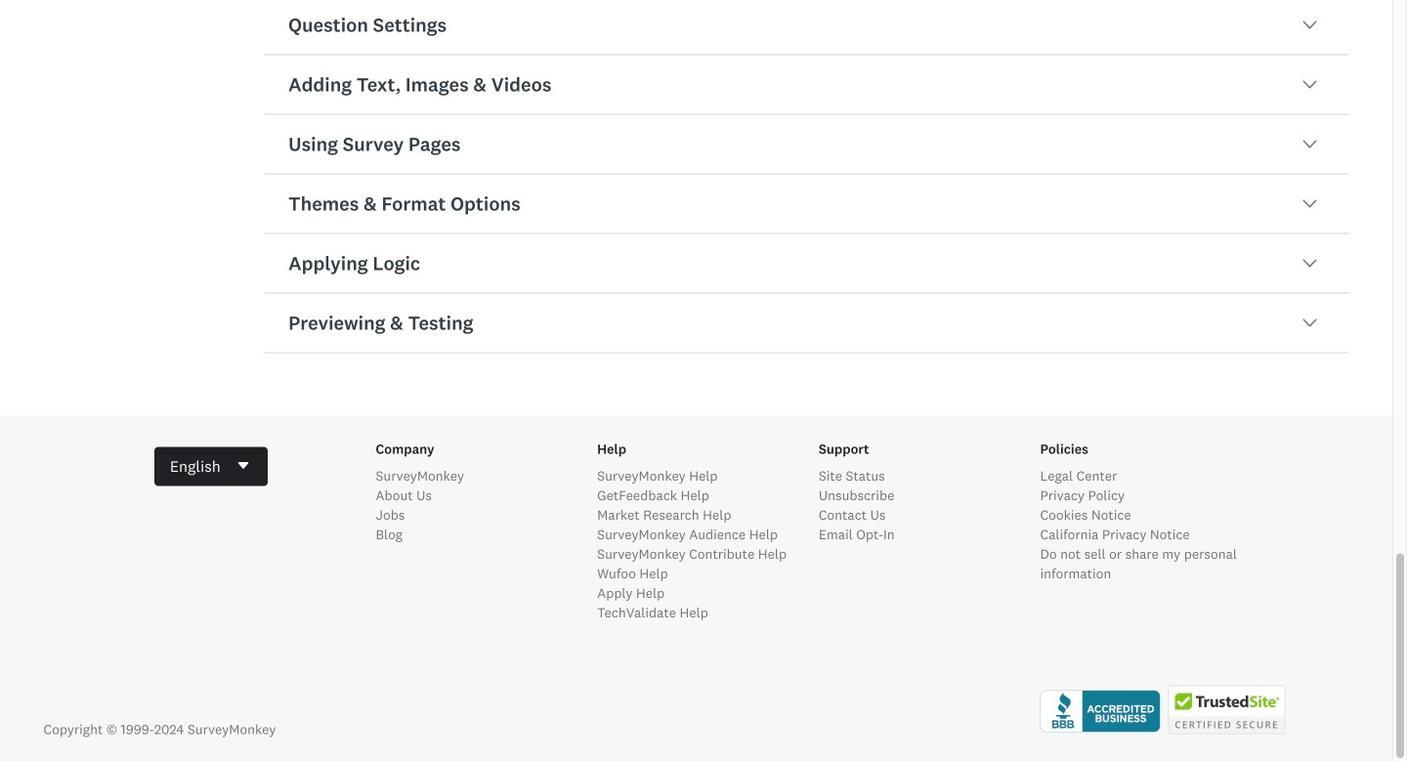 Task type: locate. For each thing, give the bounding box(es) containing it.
0 vertical spatial chevron down image
[[1302, 17, 1318, 33]]

1 vertical spatial chevron down image
[[1302, 136, 1318, 152]]

1 vertical spatial chevron down image
[[1302, 256, 1318, 271]]

2 chevron down image from the top
[[1302, 256, 1318, 271]]

title image
[[1169, 686, 1286, 735], [1169, 686, 1285, 734], [1040, 689, 1161, 735]]

chevron down image
[[1302, 77, 1318, 92], [1302, 136, 1318, 152], [1302, 196, 1318, 212]]

2 vertical spatial chevron down image
[[1302, 196, 1318, 212]]

2 vertical spatial chevron down image
[[1302, 315, 1318, 331]]

2 chevron down image from the top
[[1302, 136, 1318, 152]]

chevron down image
[[1302, 17, 1318, 33], [1302, 256, 1318, 271], [1302, 315, 1318, 331]]

1 chevron down image from the top
[[1302, 77, 1318, 92]]

3 chevron down image from the top
[[1302, 196, 1318, 212]]

Select Menu field
[[154, 447, 268, 486]]

0 vertical spatial chevron down image
[[1302, 77, 1318, 92]]



Task type: describe. For each thing, give the bounding box(es) containing it.
1 chevron down image from the top
[[1302, 17, 1318, 33]]

3 chevron down image from the top
[[1302, 315, 1318, 331]]



Task type: vqa. For each thing, say whether or not it's contained in the screenshot.
title image
yes



